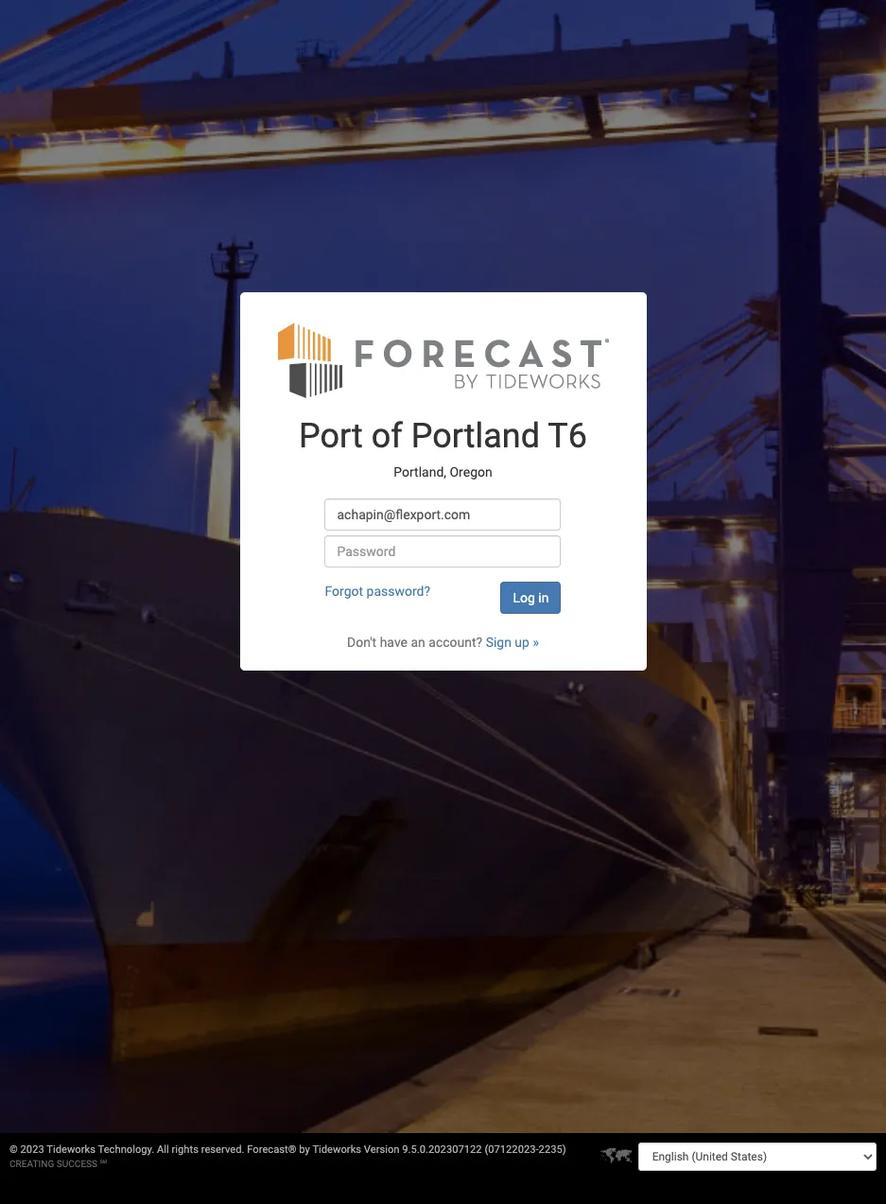 Task type: describe. For each thing, give the bounding box(es) containing it.
forgot
[[325, 584, 363, 599]]

t6
[[548, 417, 588, 456]]

log
[[513, 591, 536, 606]]

forgot password? link
[[325, 584, 431, 599]]

»
[[533, 635, 539, 650]]

portland,
[[394, 464, 447, 480]]

creating
[[9, 1159, 54, 1170]]

don't
[[347, 635, 377, 650]]

℠
[[100, 1159, 107, 1170]]

©
[[9, 1144, 18, 1156]]

technology.
[[98, 1144, 155, 1156]]

forecast® by tideworks image
[[278, 321, 609, 400]]

2023
[[20, 1144, 44, 1156]]

account?
[[429, 635, 483, 650]]

up
[[515, 635, 530, 650]]

forgot password? log in
[[325, 584, 549, 606]]

success
[[57, 1159, 98, 1170]]

9.5.0.202307122
[[402, 1144, 482, 1156]]

2235)
[[539, 1144, 567, 1156]]

have
[[380, 635, 408, 650]]



Task type: locate. For each thing, give the bounding box(es) containing it.
password?
[[367, 584, 431, 599]]

Email or username text field
[[325, 499, 562, 531]]

tideworks right by
[[313, 1144, 362, 1156]]

1 tideworks from the left
[[47, 1144, 96, 1156]]

an
[[411, 635, 426, 650]]

2 tideworks from the left
[[313, 1144, 362, 1156]]

by
[[299, 1144, 310, 1156]]

0 horizontal spatial tideworks
[[47, 1144, 96, 1156]]

in
[[539, 591, 549, 606]]

rights
[[172, 1144, 199, 1156]]

Password password field
[[325, 536, 562, 568]]

forecast®
[[247, 1144, 297, 1156]]

tideworks up success
[[47, 1144, 96, 1156]]

© 2023 tideworks technology. all rights reserved. forecast® by tideworks version 9.5.0.202307122 (07122023-2235) creating success ℠
[[9, 1144, 567, 1170]]

oregon
[[450, 464, 493, 480]]

portland
[[411, 417, 540, 456]]

reserved.
[[201, 1144, 245, 1156]]

tideworks
[[47, 1144, 96, 1156], [313, 1144, 362, 1156]]

of
[[372, 417, 403, 456]]

log in button
[[501, 582, 562, 614]]

port of portland t6 portland, oregon
[[299, 417, 588, 480]]

sign
[[486, 635, 512, 650]]

sign up » link
[[486, 635, 539, 650]]

don't have an account? sign up »
[[347, 635, 539, 650]]

(07122023-
[[485, 1144, 539, 1156]]

all
[[157, 1144, 169, 1156]]

version
[[364, 1144, 400, 1156]]

port
[[299, 417, 363, 456]]

1 horizontal spatial tideworks
[[313, 1144, 362, 1156]]



Task type: vqa. For each thing, say whether or not it's contained in the screenshot.
the Forgot password? Log in
yes



